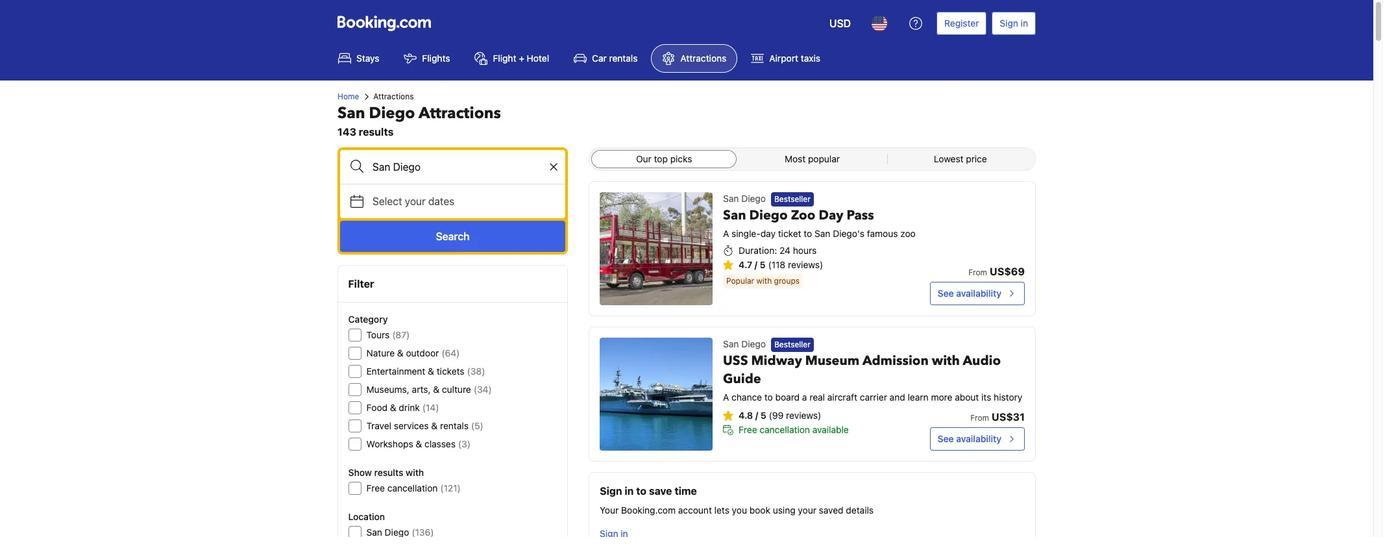 Task type: locate. For each thing, give the bounding box(es) containing it.
san diego zoo day pass a single-day ticket to san diego's famous zoo
[[724, 207, 916, 239]]

1 vertical spatial to
[[765, 392, 773, 403]]

2 horizontal spatial with
[[932, 352, 960, 370]]

a inside uss midway museum admission with audio guide a chance to board a real aircraft carrier and learn more about its history
[[724, 392, 730, 403]]

sign in to save time
[[600, 485, 697, 497]]

1 bestseller from the top
[[775, 194, 811, 204]]

results
[[359, 126, 394, 138], [375, 467, 404, 478]]

from for san diego zoo day pass
[[969, 268, 988, 277]]

san diego attractions 143 results
[[338, 103, 501, 138]]

availability down from us$31 on the right
[[957, 433, 1002, 444]]

cancellation
[[760, 424, 810, 435], [388, 483, 438, 494]]

2 see from the top
[[938, 433, 954, 444]]

bestseller up midway
[[775, 340, 811, 350]]

1 horizontal spatial free
[[739, 424, 758, 435]]

0 horizontal spatial your
[[405, 195, 426, 207]]

with left audio
[[932, 352, 960, 370]]

(64)
[[442, 347, 460, 358]]

its
[[982, 392, 992, 403]]

in inside sign in link
[[1021, 18, 1029, 29]]

availability
[[957, 288, 1002, 299], [957, 433, 1002, 444]]

more
[[932, 392, 953, 403]]

0 vertical spatial reviews)
[[788, 259, 824, 270]]

from for uss midway museum admission with audio guide
[[971, 413, 990, 423]]

flight + hotel
[[493, 53, 549, 64]]

in up booking.com
[[625, 485, 634, 497]]

4.7
[[739, 259, 753, 270]]

0 horizontal spatial rentals
[[441, 420, 469, 431]]

cancellation for (121)
[[388, 483, 438, 494]]

1 horizontal spatial in
[[1021, 18, 1029, 29]]

airport taxis
[[770, 53, 821, 64]]

museum
[[806, 352, 860, 370]]

0 horizontal spatial in
[[625, 485, 634, 497]]

to left board at the right bottom
[[765, 392, 773, 403]]

to inside san diego zoo day pass a single-day ticket to san diego's famous zoo
[[804, 228, 813, 239]]

free for free cancellation (121)
[[367, 483, 385, 494]]

diego right home link
[[369, 103, 415, 124]]

nature
[[367, 347, 395, 358]]

0 vertical spatial sign
[[1000, 18, 1019, 29]]

1 horizontal spatial your
[[798, 505, 817, 516]]

1 vertical spatial from
[[971, 413, 990, 423]]

see availability down from us$31 on the right
[[938, 433, 1002, 444]]

reviews) up free cancellation available
[[787, 410, 822, 421]]

0 vertical spatial attractions
[[681, 53, 727, 64]]

&
[[398, 347, 404, 358], [428, 366, 435, 377], [434, 384, 440, 395], [391, 402, 397, 413], [432, 420, 438, 431], [416, 438, 423, 449]]

1 vertical spatial in
[[625, 485, 634, 497]]

/ right 4.8
[[756, 410, 759, 421]]

bestseller for diego
[[775, 194, 811, 204]]

1 horizontal spatial to
[[765, 392, 773, 403]]

0 vertical spatial to
[[804, 228, 813, 239]]

lets
[[715, 505, 730, 516]]

cancellation down 4.8 / 5 (99 reviews)
[[760, 424, 810, 435]]

with up free cancellation (121)
[[406, 467, 425, 478]]

/
[[755, 259, 758, 270], [756, 410, 759, 421]]

1 vertical spatial 5
[[761, 410, 767, 421]]

1 vertical spatial rentals
[[441, 420, 469, 431]]

1 vertical spatial results
[[375, 467, 404, 478]]

to for midway
[[765, 392, 773, 403]]

1 vertical spatial see
[[938, 433, 954, 444]]

1 see from the top
[[938, 288, 954, 299]]

1 horizontal spatial attractions
[[419, 103, 501, 124]]

0 vertical spatial a
[[724, 228, 730, 239]]

0 horizontal spatial free
[[367, 483, 385, 494]]

2 horizontal spatial to
[[804, 228, 813, 239]]

taxis
[[801, 53, 821, 64]]

tours (87)
[[367, 329, 410, 340]]

price
[[967, 153, 988, 164]]

food & drink (14)
[[367, 402, 440, 413]]

reviews) for 4.7 / 5 (118 reviews)
[[788, 259, 824, 270]]

select your dates
[[373, 195, 455, 207]]

your right using
[[798, 505, 817, 516]]

1 vertical spatial sign
[[600, 485, 623, 497]]

to up the hours
[[804, 228, 813, 239]]

availability down from us$69
[[957, 288, 1002, 299]]

car rentals link
[[563, 44, 649, 73]]

your booking.com account lets you book using your saved details
[[600, 505, 874, 516]]

0 vertical spatial see availability
[[938, 288, 1002, 299]]

cancellation down show results with
[[388, 483, 438, 494]]

143
[[338, 126, 357, 138]]

sign
[[1000, 18, 1019, 29], [600, 485, 623, 497]]

0 vertical spatial availability
[[957, 288, 1002, 299]]

about
[[955, 392, 980, 403]]

admission
[[863, 352, 929, 370]]

1 a from the top
[[724, 228, 730, 239]]

reviews)
[[788, 259, 824, 270], [787, 410, 822, 421]]

5 left (99
[[761, 410, 767, 421]]

museums, arts, & culture (34)
[[367, 384, 492, 395]]

your
[[600, 505, 619, 516]]

0 vertical spatial your
[[405, 195, 426, 207]]

2 bestseller from the top
[[775, 340, 811, 350]]

select
[[373, 195, 402, 207]]

with down (118
[[757, 276, 772, 286]]

& right arts,
[[434, 384, 440, 395]]

0 vertical spatial with
[[757, 276, 772, 286]]

rentals right car
[[610, 53, 638, 64]]

0 vertical spatial from
[[969, 268, 988, 277]]

diego up single- on the right of page
[[742, 193, 766, 204]]

0 vertical spatial bestseller
[[775, 194, 811, 204]]

sign for sign in
[[1000, 18, 1019, 29]]

a left single- on the right of page
[[724, 228, 730, 239]]

0 vertical spatial cancellation
[[760, 424, 810, 435]]

0 vertical spatial 5
[[760, 259, 766, 270]]

see
[[938, 288, 954, 299], [938, 433, 954, 444]]

san diego up uss
[[724, 338, 766, 349]]

time
[[675, 485, 697, 497]]

category
[[349, 314, 388, 325]]

2 a from the top
[[724, 392, 730, 403]]

san diego up single- on the right of page
[[724, 193, 766, 204]]

bestseller for midway
[[775, 340, 811, 350]]

1 vertical spatial /
[[756, 410, 759, 421]]

1 vertical spatial availability
[[957, 433, 1002, 444]]

booking.com image
[[338, 16, 431, 31]]

0 horizontal spatial sign
[[600, 485, 623, 497]]

to left save
[[637, 485, 647, 497]]

1 vertical spatial cancellation
[[388, 483, 438, 494]]

0 vertical spatial results
[[359, 126, 394, 138]]

your left dates
[[405, 195, 426, 207]]

& up museums, arts, & culture (34)
[[428, 366, 435, 377]]

4.7 / 5 (118 reviews)
[[739, 259, 824, 270]]

free down show results with
[[367, 483, 385, 494]]

free for free cancellation available
[[739, 424, 758, 435]]

2 see availability from the top
[[938, 433, 1002, 444]]

0 horizontal spatial cancellation
[[388, 483, 438, 494]]

outdoor
[[407, 347, 440, 358]]

from inside from us$69
[[969, 268, 988, 277]]

attractions link
[[652, 44, 738, 73]]

1 see availability from the top
[[938, 288, 1002, 299]]

rentals up (3)
[[441, 420, 469, 431]]

see availability for uss midway museum admission with audio guide
[[938, 433, 1002, 444]]

1 vertical spatial see availability
[[938, 433, 1002, 444]]

sign in link
[[993, 12, 1037, 35]]

chance
[[732, 392, 762, 403]]

1 horizontal spatial sign
[[1000, 18, 1019, 29]]

audio
[[963, 352, 1002, 370]]

2 vertical spatial to
[[637, 485, 647, 497]]

& down (87)
[[398, 347, 404, 358]]

our
[[636, 153, 652, 164]]

diego up day
[[750, 207, 788, 224]]

to for diego
[[804, 228, 813, 239]]

with inside uss midway museum admission with audio guide a chance to board a real aircraft carrier and learn more about its history
[[932, 352, 960, 370]]

popular
[[809, 153, 840, 164]]

from down its
[[971, 413, 990, 423]]

1 san diego from the top
[[724, 193, 766, 204]]

popular with groups
[[727, 276, 800, 286]]

see availability down from us$69
[[938, 288, 1002, 299]]

free cancellation available
[[739, 424, 849, 435]]

diego inside san diego zoo day pass a single-day ticket to san diego's famous zoo
[[750, 207, 788, 224]]

from
[[969, 268, 988, 277], [971, 413, 990, 423]]

diego up uss
[[742, 338, 766, 349]]

1 vertical spatial your
[[798, 505, 817, 516]]

& for drink
[[391, 402, 397, 413]]

1 vertical spatial san diego
[[724, 338, 766, 349]]

2 san diego from the top
[[724, 338, 766, 349]]

airport
[[770, 53, 799, 64]]

tours
[[367, 329, 390, 340]]

account
[[679, 505, 712, 516]]

availability for san diego zoo day pass
[[957, 288, 1002, 299]]

lowest price
[[934, 153, 988, 164]]

free
[[739, 424, 758, 435], [367, 483, 385, 494]]

in
[[1021, 18, 1029, 29], [625, 485, 634, 497]]

drink
[[399, 402, 420, 413]]

board
[[776, 392, 800, 403]]

1 vertical spatial a
[[724, 392, 730, 403]]

/ right 4.7
[[755, 259, 758, 270]]

results down workshops
[[375, 467, 404, 478]]

results inside san diego attractions 143 results
[[359, 126, 394, 138]]

uss midway museum admission with audio guide a chance to board a real aircraft carrier and learn more about its history
[[724, 352, 1023, 403]]

0 vertical spatial /
[[755, 259, 758, 270]]

from inside from us$31
[[971, 413, 990, 423]]

free down 4.8
[[739, 424, 758, 435]]

0 vertical spatial rentals
[[610, 53, 638, 64]]

results right 143
[[359, 126, 394, 138]]

flights link
[[393, 44, 461, 73]]

1 vertical spatial free
[[367, 483, 385, 494]]

san diego for san
[[724, 193, 766, 204]]

aircraft
[[828, 392, 858, 403]]

& for classes
[[416, 438, 423, 449]]

groups
[[775, 276, 800, 286]]

rentals
[[610, 53, 638, 64], [441, 420, 469, 431]]

1 vertical spatial bestseller
[[775, 340, 811, 350]]

sign right register
[[1000, 18, 1019, 29]]

food
[[367, 402, 388, 413]]

0 vertical spatial see
[[938, 288, 954, 299]]

0 vertical spatial san diego
[[724, 193, 766, 204]]

sign up your
[[600, 485, 623, 497]]

1 availability from the top
[[957, 288, 1002, 299]]

a left chance
[[724, 392, 730, 403]]

reviews) down the hours
[[788, 259, 824, 270]]

5 for 4.8 / 5
[[761, 410, 767, 421]]

& left drink
[[391, 402, 397, 413]]

1 horizontal spatial cancellation
[[760, 424, 810, 435]]

& down travel services & rentals (5)
[[416, 438, 423, 449]]

arts,
[[412, 384, 431, 395]]

2 availability from the top
[[957, 433, 1002, 444]]

availability for uss midway museum admission with audio guide
[[957, 433, 1002, 444]]

flights
[[422, 53, 450, 64]]

bestseller up zoo
[[775, 194, 811, 204]]

0 vertical spatial in
[[1021, 18, 1029, 29]]

0 horizontal spatial attractions
[[374, 92, 414, 101]]

1 vertical spatial reviews)
[[787, 410, 822, 421]]

0 vertical spatial free
[[739, 424, 758, 435]]

(121)
[[441, 483, 461, 494]]

in right register
[[1021, 18, 1029, 29]]

2 vertical spatial with
[[406, 467, 425, 478]]

5 left (118
[[760, 259, 766, 270]]

2 vertical spatial attractions
[[419, 103, 501, 124]]

from left us$69
[[969, 268, 988, 277]]

(14)
[[423, 402, 440, 413]]

ticket
[[778, 228, 802, 239]]

2 horizontal spatial attractions
[[681, 53, 727, 64]]

to inside uss midway museum admission with audio guide a chance to board a real aircraft carrier and learn more about its history
[[765, 392, 773, 403]]

diego
[[369, 103, 415, 124], [742, 193, 766, 204], [750, 207, 788, 224], [742, 338, 766, 349]]

1 vertical spatial with
[[932, 352, 960, 370]]



Task type: vqa. For each thing, say whether or not it's contained in the screenshot.
Flight
yes



Task type: describe. For each thing, give the bounding box(es) containing it.
home
[[338, 92, 359, 101]]

see for with
[[938, 433, 954, 444]]

(34)
[[474, 384, 492, 395]]

search
[[436, 231, 470, 242]]

hours
[[793, 245, 817, 256]]

airport taxis link
[[741, 44, 832, 73]]

top
[[654, 153, 668, 164]]

picks
[[671, 153, 693, 164]]

nature & outdoor (64)
[[367, 347, 460, 358]]

from us$69
[[969, 266, 1025, 277]]

diego's
[[833, 228, 865, 239]]

day
[[819, 207, 844, 224]]

zoo
[[791, 207, 816, 224]]

register
[[945, 18, 980, 29]]

and
[[890, 392, 906, 403]]

hotel
[[527, 53, 549, 64]]

duration: 24 hours
[[739, 245, 817, 256]]

san diego zoo day pass image
[[600, 192, 713, 305]]

see for pass
[[938, 288, 954, 299]]

4.8 / 5 (99 reviews)
[[739, 410, 822, 421]]

book
[[750, 505, 771, 516]]

duration:
[[739, 245, 778, 256]]

single-
[[732, 228, 761, 239]]

/ for 4.7
[[755, 259, 758, 270]]

search button
[[340, 221, 566, 252]]

4.8
[[739, 410, 753, 421]]

our top picks
[[636, 153, 693, 164]]

popular
[[727, 276, 755, 286]]

workshops & classes (3)
[[367, 438, 471, 449]]

history
[[994, 392, 1023, 403]]

details
[[846, 505, 874, 516]]

flight + hotel link
[[464, 44, 561, 73]]

museums,
[[367, 384, 410, 395]]

(118
[[769, 259, 786, 270]]

see availability for san diego zoo day pass
[[938, 288, 1002, 299]]

travel services & rentals (5)
[[367, 420, 484, 431]]

us$69
[[990, 266, 1025, 277]]

1 horizontal spatial with
[[757, 276, 772, 286]]

& for tickets
[[428, 366, 435, 377]]

5 for 4.7 / 5
[[760, 259, 766, 270]]

Where are you going? search field
[[340, 150, 566, 184]]

lowest
[[934, 153, 964, 164]]

home link
[[338, 91, 359, 103]]

location
[[349, 511, 386, 522]]

attractions inside san diego attractions 143 results
[[419, 103, 501, 124]]

1 vertical spatial attractions
[[374, 92, 414, 101]]

uss midway museum admission with audio guide image
[[600, 338, 713, 451]]

/ for 4.8
[[756, 410, 759, 421]]

using
[[773, 505, 796, 516]]

0 horizontal spatial to
[[637, 485, 647, 497]]

free cancellation (121)
[[367, 483, 461, 494]]

0 horizontal spatial with
[[406, 467, 425, 478]]

a
[[803, 392, 808, 403]]

san inside san diego attractions 143 results
[[338, 103, 365, 124]]

us$31
[[992, 411, 1025, 423]]

most popular
[[785, 153, 840, 164]]

flight
[[493, 53, 517, 64]]

you
[[732, 505, 748, 516]]

uss
[[724, 352, 748, 370]]

in for sign in to save time
[[625, 485, 634, 497]]

24
[[780, 245, 791, 256]]

& for outdoor
[[398, 347, 404, 358]]

show
[[349, 467, 372, 478]]

available
[[813, 424, 849, 435]]

tickets
[[437, 366, 465, 377]]

register link
[[937, 12, 987, 35]]

filter
[[349, 278, 375, 290]]

reviews) for 4.8 / 5 (99 reviews)
[[787, 410, 822, 421]]

services
[[394, 420, 429, 431]]

saved
[[819, 505, 844, 516]]

car
[[592, 53, 607, 64]]

& down (14)
[[432, 420, 438, 431]]

diego inside san diego attractions 143 results
[[369, 103, 415, 124]]

san diego for uss
[[724, 338, 766, 349]]

sign for sign in to save time
[[600, 485, 623, 497]]

carrier
[[860, 392, 888, 403]]

a inside san diego zoo day pass a single-day ticket to san diego's famous zoo
[[724, 228, 730, 239]]

car rentals
[[592, 53, 638, 64]]

zoo
[[901, 228, 916, 239]]

show results with
[[349, 467, 425, 478]]

1 horizontal spatial rentals
[[610, 53, 638, 64]]

midway
[[752, 352, 803, 370]]

day
[[761, 228, 776, 239]]

most
[[785, 153, 806, 164]]

classes
[[425, 438, 456, 449]]

travel
[[367, 420, 392, 431]]

entertainment & tickets (38)
[[367, 366, 486, 377]]

save
[[649, 485, 672, 497]]

usd button
[[822, 8, 859, 39]]

(5)
[[472, 420, 484, 431]]

pass
[[847, 207, 875, 224]]

dates
[[429, 195, 455, 207]]

(87)
[[393, 329, 410, 340]]

booking.com
[[622, 505, 676, 516]]

(3)
[[459, 438, 471, 449]]

sign in
[[1000, 18, 1029, 29]]

entertainment
[[367, 366, 426, 377]]

real
[[810, 392, 826, 403]]

in for sign in
[[1021, 18, 1029, 29]]

cancellation for available
[[760, 424, 810, 435]]

famous
[[868, 228, 899, 239]]



